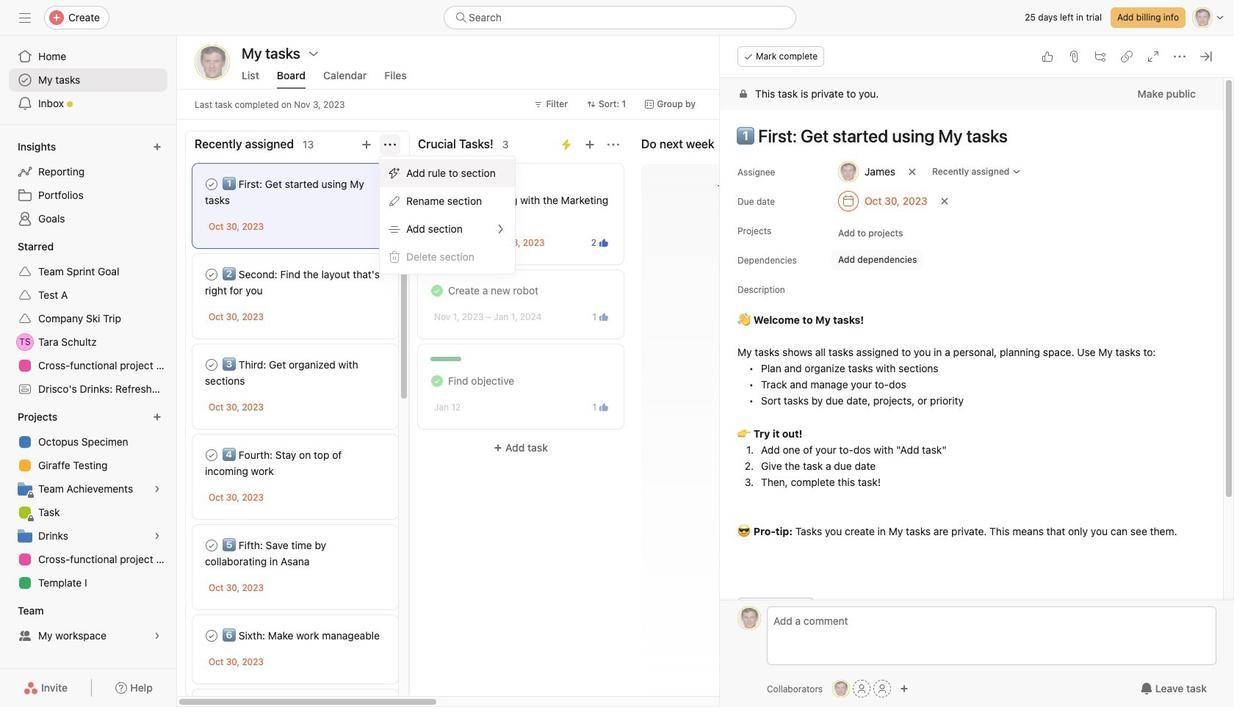 Task type: locate. For each thing, give the bounding box(es) containing it.
4 mark complete image from the top
[[203, 537, 220, 555]]

1 completed image from the top
[[428, 282, 446, 300]]

2 mark complete checkbox from the top
[[203, 266, 220, 284]]

list box
[[444, 6, 797, 29]]

see details, team achievements image
[[153, 485, 162, 494]]

0 vertical spatial menu item
[[380, 159, 515, 187]]

1 like. you liked this task image
[[600, 403, 609, 412]]

2 completed image from the top
[[428, 373, 446, 390]]

1 mark complete image from the top
[[203, 266, 220, 284]]

full screen image
[[1148, 51, 1160, 62]]

insights element
[[0, 134, 176, 234]]

Mark complete checkbox
[[428, 192, 446, 209], [203, 537, 220, 555]]

add or remove collaborators image
[[900, 685, 909, 694]]

4 mark complete checkbox from the top
[[203, 447, 220, 464]]

global element
[[0, 36, 176, 124]]

Task Name text field
[[728, 119, 1206, 153]]

close details image
[[1201, 51, 1213, 62]]

mark complete image for 1st mark complete checkbox from the bottom
[[203, 628, 220, 645]]

2 menu item from the top
[[380, 243, 515, 271]]

Completed checkbox
[[428, 282, 446, 300], [428, 373, 446, 390]]

hide sidebar image
[[19, 12, 31, 24]]

completed image for second completed checkbox from the top of the page
[[428, 373, 446, 390]]

starred element
[[0, 234, 176, 404]]

5 mark complete image from the top
[[203, 628, 220, 645]]

mark complete image
[[203, 266, 220, 284], [203, 356, 220, 374], [203, 447, 220, 464], [203, 537, 220, 555], [203, 628, 220, 645]]

1 horizontal spatial mark complete checkbox
[[428, 192, 446, 209]]

mark complete image
[[203, 176, 220, 193], [428, 192, 446, 209]]

1 vertical spatial menu item
[[380, 243, 515, 271]]

Mark complete checkbox
[[203, 176, 220, 193], [203, 266, 220, 284], [203, 356, 220, 374], [203, 447, 220, 464], [203, 628, 220, 645]]

new insights image
[[153, 143, 162, 151]]

5 mark complete checkbox from the top
[[203, 628, 220, 645]]

completed image
[[428, 282, 446, 300], [428, 373, 446, 390]]

0 vertical spatial completed image
[[428, 282, 446, 300]]

0 vertical spatial completed checkbox
[[428, 282, 446, 300]]

add task image
[[361, 139, 373, 151]]

main content
[[720, 78, 1224, 708]]

projects element
[[0, 404, 176, 598]]

2 completed checkbox from the top
[[428, 373, 446, 390]]

menu item
[[380, 159, 515, 187], [380, 243, 515, 271]]

main content inside "1️⃣ first: get started using my tasks" dialog
[[720, 78, 1224, 708]]

1 vertical spatial completed image
[[428, 373, 446, 390]]

completed image for first completed checkbox from the top
[[428, 282, 446, 300]]

add subtask image
[[1095, 51, 1107, 62]]

3 mark complete image from the top
[[203, 447, 220, 464]]

3 mark complete checkbox from the top
[[203, 356, 220, 374]]

1 vertical spatial completed checkbox
[[428, 373, 446, 390]]

1 vertical spatial mark complete checkbox
[[203, 537, 220, 555]]

2 mark complete image from the top
[[203, 356, 220, 374]]



Task type: vqa. For each thing, say whether or not it's contained in the screenshot.
MANAGE PROJECT MEMBERS icon
no



Task type: describe. For each thing, give the bounding box(es) containing it.
mark complete image for fourth mark complete checkbox from the bottom
[[203, 266, 220, 284]]

1 completed checkbox from the top
[[428, 282, 446, 300]]

1️⃣ first: get started using my tasks dialog
[[720, 36, 1235, 708]]

rules for crucial tasks! image
[[561, 139, 573, 151]]

attachments: add a file to this task, 1️⃣ first: get started using my tasks image
[[1069, 51, 1080, 62]]

teams element
[[0, 598, 176, 651]]

add task image
[[584, 139, 596, 151]]

see details, drinks image
[[153, 532, 162, 541]]

copy task link image
[[1121, 51, 1133, 62]]

0 horizontal spatial mark complete image
[[203, 176, 220, 193]]

mark complete image for third mark complete checkbox from the top
[[203, 356, 220, 374]]

1 like. you liked this task image
[[600, 313, 609, 322]]

0 horizontal spatial mark complete checkbox
[[203, 537, 220, 555]]

new project or portfolio image
[[153, 413, 162, 422]]

0 vertical spatial mark complete checkbox
[[428, 192, 446, 209]]

mark complete image for 4th mark complete checkbox from the top
[[203, 447, 220, 464]]

1 horizontal spatial mark complete image
[[428, 192, 446, 209]]

1 mark complete checkbox from the top
[[203, 176, 220, 193]]

mark complete image for leftmost mark complete option
[[203, 537, 220, 555]]

more section actions image
[[384, 139, 396, 151]]

description document
[[722, 311, 1206, 540]]

show options image
[[308, 48, 320, 60]]

remove assignee image
[[908, 168, 917, 176]]

1 menu item from the top
[[380, 159, 515, 187]]

clear due date image
[[940, 197, 949, 206]]

more section actions image
[[608, 139, 620, 151]]

0 likes. click to like this task image
[[1042, 51, 1054, 62]]

2 likes. you liked this task image
[[600, 238, 609, 247]]

see details, my workspace image
[[153, 632, 162, 641]]

more actions for this task image
[[1174, 51, 1186, 62]]



